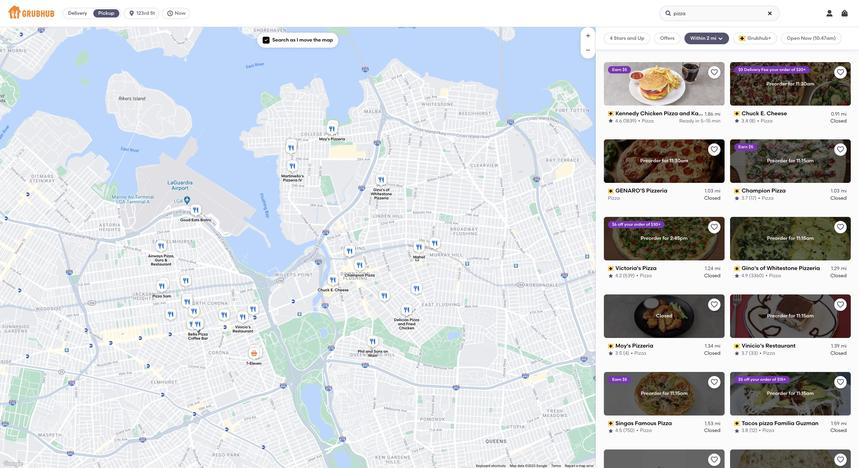 Task type: describe. For each thing, give the bounding box(es) containing it.
in for bella pizza coffee bar
[[696, 40, 700, 46]]

• pizza for moy's
[[631, 350, 647, 356]]

for for tacos pizza familia guzman
[[789, 391, 796, 397]]

of inside map region
[[386, 188, 390, 192]]

$6 off your order of $30+
[[613, 222, 661, 227]]

pizzeria inside martiniello's pizzeria iv
[[283, 178, 297, 183]]

svg image up offers
[[666, 10, 672, 17]]

• pizza for kennedy
[[639, 118, 654, 124]]

gino's of whitestone pizzeria inside map region
[[371, 188, 392, 201]]

keyboard
[[476, 464, 491, 468]]

4
[[610, 35, 613, 41]]

1.83
[[832, 33, 840, 39]]

closed for tacos pizza familia guzman
[[831, 428, 847, 434]]

i
[[297, 37, 298, 43]]

$0
[[739, 67, 744, 72]]

order for victoria's pizza
[[634, 222, 645, 227]]

(8)
[[750, 118, 756, 124]]

0 vertical spatial map
[[322, 37, 333, 43]]

pizza,
[[164, 254, 174, 258]]

earn for champion pizza
[[739, 145, 748, 149]]

grubhub+
[[748, 35, 772, 41]]

restaurant for vinicio's restaurant
[[766, 343, 796, 349]]

©2023
[[525, 464, 536, 468]]

susano's pizzeria & restaurant 2 image
[[180, 295, 194, 310]]

preorder for champion
[[768, 158, 788, 164]]

• pizza for chuck
[[758, 118, 773, 124]]

1 horizontal spatial now
[[802, 35, 812, 41]]

good
[[180, 218, 191, 222]]

martiniello's
[[281, 174, 304, 179]]

1 horizontal spatial gino's
[[742, 265, 759, 272]]

(1839)
[[624, 118, 637, 124]]

4.2 (197)
[[616, 40, 634, 46]]

star icon image for champion pizza
[[735, 196, 740, 201]]

kennedy fried chicken image
[[343, 244, 357, 259]]

• pizza for vinicio's
[[760, 350, 776, 356]]

earn $5 for champion
[[739, 145, 754, 149]]

earn $5 for kennedy
[[613, 67, 628, 72]]

eats
[[191, 218, 199, 222]]

kennedy chicken pizza and kabab
[[616, 110, 710, 117]]

• pizza for tacos
[[760, 428, 775, 434]]

closed for victoria's pizza
[[705, 273, 721, 279]]

delicias pizza and fried chicken image
[[400, 303, 414, 318]]

preorder for 11:15am for pizza
[[768, 158, 814, 164]]

for for champion pizza
[[789, 158, 796, 164]]

$15+
[[778, 377, 786, 382]]

(539)
[[624, 273, 635, 279]]

$5 off your order of $15+
[[739, 377, 786, 382]]

cheese for chuck e. cheese pizza sam
[[335, 288, 349, 292]]

1.81
[[706, 33, 714, 39]]

• for bella
[[636, 40, 637, 46]]

1.03 for pizza
[[832, 188, 840, 194]]

angelo's pizzeria image
[[217, 308, 231, 323]]

save this restaurant image for singas famous pizza
[[711, 378, 719, 386]]

famous
[[635, 420, 657, 427]]

4.5 (750)
[[616, 428, 635, 434]]

svg image up '1.83'
[[826, 9, 834, 18]]

your for tacos pizza familia guzman
[[751, 377, 760, 382]]

mi for tacos pizza familia guzman
[[842, 421, 847, 427]]

search as i move the map
[[272, 37, 333, 43]]

mokja chicken & pizza image
[[428, 236, 442, 252]]

subscription pass image for victoria's pizza
[[608, 266, 615, 271]]

delivery inside delivery "button"
[[68, 10, 87, 16]]

(3360)
[[750, 273, 764, 279]]

4.7
[[742, 40, 748, 46]]

subscription pass image for singas famous pizza
[[608, 421, 615, 426]]

offers
[[661, 35, 675, 41]]

for for genaro's pizzeria
[[662, 158, 669, 164]]

sons
[[374, 349, 383, 354]]

• for moy's
[[631, 350, 633, 356]]

subscription pass image for vinicio's restaurant
[[735, 344, 741, 349]]

guzman
[[796, 420, 819, 427]]

closed for gino's of whitestone pizzeria
[[831, 273, 847, 279]]

0.91 mi
[[832, 111, 847, 117]]

kabab
[[692, 110, 710, 117]]

preorder for victoria's
[[641, 236, 662, 241]]

error
[[587, 464, 594, 468]]

and left up on the top of page
[[628, 35, 637, 41]]

google image
[[2, 460, 24, 468]]

for for chuck e. cheese
[[789, 81, 795, 86]]

Search for food, convenience, alcohol... search field
[[660, 6, 780, 21]]

now button
[[162, 8, 193, 19]]

(12)
[[750, 428, 758, 434]]

now inside button
[[175, 10, 186, 16]]

search
[[272, 37, 289, 43]]

pizza
[[759, 420, 774, 427]]

subscription pass image for gino's of whitestone pizzeria
[[735, 266, 741, 271]]

mi for gino's of whitestone pizzeria
[[842, 266, 847, 272]]

a
[[576, 464, 578, 468]]

main
[[368, 353, 378, 358]]

delicias pizza and fried chicken
[[394, 318, 419, 330]]

closed for chuck e. cheese
[[831, 118, 847, 124]]

2
[[707, 35, 710, 41]]

keyboard shortcuts
[[476, 464, 506, 468]]

singas
[[616, 420, 634, 427]]

7-eleven
[[246, 361, 262, 366]]

2:45pm
[[671, 236, 688, 241]]

closed for genaro's pizzeria
[[705, 195, 721, 201]]

save this restaurant image for victoria's pizza
[[711, 223, 719, 231]]

for for vinicio's restaurant
[[789, 313, 796, 319]]

bistro
[[200, 218, 211, 222]]

chuck e. cheese
[[742, 110, 788, 117]]

star icon image for singas famous pizza
[[608, 428, 614, 434]]

minus icon image
[[585, 47, 592, 54]]

phil and sons on main image
[[366, 335, 380, 350]]

$0 delivery fee your order of $20+
[[739, 67, 806, 72]]

main navigation navigation
[[0, 0, 860, 27]]

e. for chuck e. cheese pizza sam
[[331, 288, 334, 292]]

pizza inside the chuck e. cheese pizza sam
[[152, 294, 162, 299]]

123rd st
[[137, 10, 155, 16]]

• for gino's
[[766, 273, 768, 279]]

1 vertical spatial moy's pizzeria
[[616, 343, 654, 349]]

nonna delia's brick oven pizzeria restaurant image
[[284, 141, 298, 156]]

• pizza for bella
[[636, 40, 651, 46]]

tacos pizza familia guzman image
[[179, 274, 193, 289]]

0 vertical spatial bar
[[666, 32, 675, 39]]

johns
[[758, 32, 774, 39]]

11:15am for champion pizza
[[797, 158, 814, 164]]

subscription pass image for tacos pizza familia guzman
[[735, 421, 741, 426]]

earn for singas famous pizza
[[613, 377, 622, 382]]

1 horizontal spatial champion pizza
[[742, 188, 786, 194]]

4.6 (1839)
[[616, 118, 637, 124]]

1.39
[[832, 343, 840, 349]]

keyboard shortcuts button
[[476, 464, 506, 468]]

mahsil image
[[412, 240, 426, 255]]

shortcuts
[[492, 464, 506, 468]]

stars
[[614, 35, 626, 41]]

• pizza for gino's
[[766, 273, 781, 279]]

earn $5 for singas
[[613, 377, 628, 382]]

within
[[691, 35, 706, 41]]

terms
[[552, 464, 561, 468]]

3.7 for vinicio's restaurant
[[742, 350, 748, 356]]

map region
[[0, 0, 627, 468]]

svg image inside "123rd st" button
[[128, 10, 135, 17]]

3.7 (33)
[[742, 350, 758, 356]]

preorder for 11:15am for restaurant
[[768, 313, 814, 319]]

1.34
[[705, 343, 714, 349]]

eleven
[[250, 361, 262, 366]]

singas famous pizza image
[[378, 289, 391, 304]]

1 horizontal spatial coffee
[[646, 32, 665, 39]]

save this restaurant image for kennedy chicken pizza and kabab
[[711, 68, 719, 76]]

uncle thomas pizza image
[[164, 308, 178, 323]]

preorder for 11:15am for famous
[[641, 391, 688, 397]]

pizza inside 'delicias pizza and fried chicken'
[[410, 318, 419, 322]]

svg image up johns at the right top
[[768, 11, 773, 16]]

4 stars and up
[[610, 35, 645, 41]]

grubhub plus flag logo image
[[740, 36, 747, 41]]

chuck for chuck e. cheese pizza sam
[[318, 288, 330, 292]]

map data ©2023 google
[[510, 464, 548, 468]]

mahsil logo image
[[643, 450, 687, 468]]

tacos
[[742, 420, 758, 427]]

taste of italy restaurant & pizzeria nyc image
[[192, 317, 206, 332]]

123rd st button
[[124, 8, 162, 19]]

ready for papa johns
[[806, 40, 821, 46]]

fee
[[762, 67, 769, 72]]

genaro's pizzeria
[[616, 188, 668, 194]]

champion pizza image
[[353, 258, 367, 274]]

star icon image for bella pizza coffee bar
[[608, 41, 614, 46]]

vinicio's restaurant bella pizza coffee bar
[[188, 325, 253, 341]]

(17)
[[750, 195, 757, 201]]

1.53
[[705, 421, 714, 427]]

closed for singas famous pizza
[[705, 428, 721, 434]]

champion inside map region
[[345, 273, 364, 278]]

open
[[788, 35, 800, 41]]

for for singas famous pizza
[[663, 391, 670, 397]]

5–15 for kennedy chicken pizza and kabab
[[701, 118, 711, 124]]

preorder for vinicio's
[[768, 313, 788, 319]]

good eats bistro image
[[189, 203, 203, 218]]

2 horizontal spatial your
[[770, 67, 779, 72]]

3.8 (12)
[[742, 428, 758, 434]]

iv
[[298, 178, 302, 183]]

genaro's
[[616, 188, 645, 194]]

and inside phil and sons on main
[[366, 349, 373, 354]]

report a map error link
[[565, 464, 594, 468]]

preorder for 11:15am for pizza
[[768, 391, 814, 397]]

bella inside vinicio's restaurant bella pizza coffee bar
[[188, 332, 197, 337]]

restaurant for vinicio's restaurant bella pizza coffee bar
[[233, 329, 253, 334]]

bar inside vinicio's restaurant bella pizza coffee bar
[[201, 336, 208, 341]]

chuck for chuck e. cheese
[[742, 110, 760, 117]]

singas famous pizza
[[616, 420, 672, 427]]

in for papa johns
[[822, 40, 826, 46]]

mi for kennedy chicken pizza and kabab
[[715, 111, 721, 117]]

preorder for singas
[[641, 391, 662, 397]]

genaro's pizzeria image
[[285, 138, 299, 153]]

as
[[290, 37, 296, 43]]

atomic wings image
[[250, 346, 264, 361]]



Task type: vqa. For each thing, say whether or not it's contained in the screenshot.
1 related to Pumpkin
no



Task type: locate. For each thing, give the bounding box(es) containing it.
$5 for kennedy
[[623, 67, 628, 72]]

coffee down martiniello's pizzeria image
[[188, 336, 200, 341]]

• for victoria's
[[637, 273, 639, 279]]

map
[[510, 464, 517, 468]]

victoria's
[[616, 265, 642, 272]]

svg image
[[841, 9, 849, 18], [128, 10, 135, 17], [666, 10, 672, 17], [718, 36, 724, 41]]

min for kennedy chicken pizza and kabab
[[712, 118, 721, 124]]

star icon image for victoria's pizza
[[608, 273, 614, 279]]

0 horizontal spatial bar
[[201, 336, 208, 341]]

chuck inside the chuck e. cheese pizza sam
[[318, 288, 330, 292]]

• for tacos
[[760, 428, 761, 434]]

0 vertical spatial off
[[618, 222, 624, 227]]

in for kennedy chicken pizza and kabab
[[696, 118, 700, 124]]

1.59
[[832, 421, 840, 427]]

preorder for 2:45pm
[[641, 236, 688, 241]]

11:15am for gino's of whitestone pizzeria
[[797, 236, 814, 241]]

mi for chuck e. cheese
[[842, 111, 847, 117]]

1 horizontal spatial cheese
[[767, 110, 788, 117]]

restaurant down airways
[[151, 262, 171, 267]]

0 horizontal spatial now
[[175, 10, 186, 16]]

ready in 5–15 min down kabab
[[680, 118, 721, 124]]

delivery button
[[63, 8, 92, 19]]

star icon image left stars
[[608, 41, 614, 46]]

$5 down 4.2 (197)
[[623, 67, 628, 72]]

good eats bistro
[[180, 218, 211, 222]]

svg image right 1.81
[[718, 36, 724, 41]]

subscription pass image for genaro's pizzeria
[[608, 189, 615, 193]]

11:15am for tacos pizza familia guzman
[[797, 391, 814, 397]]

preorder for genaro's
[[641, 158, 661, 164]]

1 horizontal spatial moy's
[[616, 343, 631, 349]]

2 1.03 mi from the left
[[832, 188, 847, 194]]

1.03 mi for genaro's pizzeria
[[705, 188, 721, 194]]

e. inside the chuck e. cheese pizza sam
[[331, 288, 334, 292]]

1 vertical spatial your
[[625, 222, 634, 227]]

restaurant up $15+
[[766, 343, 796, 349]]

order for tacos pizza familia guzman
[[761, 377, 772, 382]]

0 horizontal spatial gino's
[[373, 188, 385, 192]]

ready in 5–15 min
[[680, 40, 721, 46], [806, 40, 847, 46], [680, 118, 721, 124]]

off
[[618, 222, 624, 227], [745, 377, 750, 382]]

gino's of whitestone pizzeria image
[[375, 173, 388, 188]]

1 vertical spatial restaurant
[[233, 329, 253, 334]]

(750)
[[624, 428, 635, 434]]

report a map error
[[565, 464, 594, 468]]

earn down 3.5
[[613, 377, 622, 382]]

4.5
[[616, 428, 623, 434]]

1 vertical spatial e.
[[331, 288, 334, 292]]

svg image left 123rd
[[128, 10, 135, 17]]

• pizza right (4) at the bottom
[[631, 350, 647, 356]]

and left fried
[[398, 322, 405, 326]]

0 horizontal spatial 11:30am
[[670, 158, 689, 164]]

svg image
[[826, 9, 834, 18], [167, 10, 174, 17], [768, 11, 773, 16], [264, 38, 268, 42]]

star icon image left 3.5
[[608, 351, 614, 356]]

$5 for singas
[[623, 377, 628, 382]]

1 vertical spatial order
[[634, 222, 645, 227]]

0 vertical spatial whitestone
[[371, 192, 392, 196]]

1.24 mi
[[706, 266, 721, 272]]

0 vertical spatial gino's
[[373, 188, 385, 192]]

subscription pass image for kennedy chicken pizza and kabab
[[608, 111, 615, 116]]

2 vertical spatial earn $5
[[613, 377, 628, 382]]

victoria's pizza
[[616, 265, 657, 272]]

0 vertical spatial restaurant
[[151, 262, 171, 267]]

123rd
[[137, 10, 149, 16]]

vinicio's up (33)
[[742, 343, 765, 349]]

• pizza right (3360)
[[766, 273, 781, 279]]

your right $6
[[625, 222, 634, 227]]

11:30am for chuck e. cheese
[[796, 81, 815, 86]]

champion pizza inside map region
[[345, 273, 375, 278]]

1 horizontal spatial delivery
[[745, 67, 761, 72]]

1.81 mi
[[706, 33, 721, 39]]

your right fee at the right
[[770, 67, 779, 72]]

1 vertical spatial gino's
[[742, 265, 759, 272]]

ready for bella pizza coffee bar
[[680, 40, 695, 46]]

star icon image left 4.5 in the bottom right of the page
[[608, 428, 614, 434]]

star icon image left 3.4
[[735, 118, 740, 124]]

0 horizontal spatial 1.03 mi
[[705, 188, 721, 194]]

1 vertical spatial 4.2
[[616, 273, 622, 279]]

0 horizontal spatial delivery
[[68, 10, 87, 16]]

papa
[[742, 32, 757, 39]]

mi for victoria's pizza
[[715, 266, 721, 272]]

1 vertical spatial bella
[[188, 332, 197, 337]]

subscription pass image
[[735, 34, 741, 38], [608, 111, 615, 116], [735, 111, 741, 116], [608, 266, 615, 271], [608, 344, 615, 349], [735, 344, 741, 349], [608, 421, 615, 426], [735, 421, 741, 426]]

ready in 5–15 min for papa johns
[[806, 40, 847, 46]]

$6
[[613, 222, 617, 227]]

5–15 down 1.81
[[701, 40, 711, 46]]

2 1.03 from the left
[[832, 188, 840, 194]]

0 horizontal spatial champion
[[345, 273, 364, 278]]

2 4.2 from the top
[[616, 273, 622, 279]]

pizza sam image
[[155, 279, 169, 294]]

1 horizontal spatial order
[[761, 377, 772, 382]]

kennedy chicken pizza and kabab logo image
[[604, 62, 725, 106]]

0 horizontal spatial map
[[322, 37, 333, 43]]

4.2 (539)
[[616, 273, 635, 279]]

1.59 mi
[[832, 421, 847, 427]]

1 vertical spatial champion pizza
[[345, 273, 375, 278]]

3.7 for champion pizza
[[742, 195, 748, 201]]

whitestone
[[371, 192, 392, 196], [767, 265, 798, 272]]

1 vertical spatial now
[[802, 35, 812, 41]]

familia
[[775, 420, 795, 427]]

min for papa johns
[[839, 40, 847, 46]]

mi for genaro's pizzeria
[[715, 188, 721, 194]]

0 horizontal spatial chicken
[[399, 326, 414, 330]]

ready for kennedy chicken pizza and kabab
[[680, 118, 695, 124]]

tacos pizza familia guzman
[[742, 420, 819, 427]]

2 vertical spatial earn
[[613, 377, 622, 382]]

1 horizontal spatial champion
[[742, 188, 771, 194]]

earn $5 down 4.2 (197)
[[613, 67, 628, 72]]

martiniello's pizzeria image
[[185, 317, 199, 333]]

in right open
[[822, 40, 826, 46]]

junction pizza & pasta image
[[180, 293, 194, 308]]

sam
[[163, 294, 171, 299]]

now right st
[[175, 10, 186, 16]]

pizzeria
[[331, 137, 345, 141], [283, 178, 297, 183], [647, 188, 668, 194], [374, 196, 389, 201], [799, 265, 821, 272], [633, 343, 654, 349]]

star icon image for chuck e. cheese
[[735, 118, 740, 124]]

• right (33)
[[760, 350, 762, 356]]

4.2 left (539)
[[616, 273, 622, 279]]

• for kennedy
[[639, 118, 641, 124]]

• right (3360)
[[766, 273, 768, 279]]

• pizza down bella pizza coffee bar
[[636, 40, 651, 46]]

0 vertical spatial moy's pizzeria
[[319, 137, 345, 141]]

mi for champion pizza
[[842, 188, 847, 194]]

preorder for tacos
[[768, 391, 788, 397]]

• pizza
[[636, 40, 651, 46], [762, 40, 777, 46], [639, 118, 654, 124], [758, 118, 773, 124], [759, 195, 774, 201], [637, 273, 652, 279], [766, 273, 781, 279], [631, 350, 647, 356], [760, 350, 776, 356], [637, 428, 652, 434], [760, 428, 775, 434]]

0 vertical spatial vinicio's
[[235, 325, 251, 329]]

2 vertical spatial order
[[761, 377, 772, 382]]

map right the
[[322, 37, 333, 43]]

chicken down delicias
[[399, 326, 414, 330]]

7 eleven image
[[247, 347, 261, 362]]

coffee right up on the top of page
[[646, 32, 665, 39]]

star icon image
[[608, 41, 614, 46], [735, 41, 740, 46], [608, 118, 614, 124], [735, 118, 740, 124], [735, 196, 740, 201], [608, 273, 614, 279], [735, 273, 740, 279], [608, 351, 614, 356], [735, 351, 740, 356], [608, 428, 614, 434], [735, 428, 740, 434]]

chicken inside 'delicias pizza and fried chicken'
[[399, 326, 414, 330]]

martiniello's pizzeria iv image
[[286, 159, 299, 174]]

pizzeria inside gino's of whitestone pizzeria
[[374, 196, 389, 201]]

moy's up the 3.5 (4)
[[616, 343, 631, 349]]

moy's pizzeria down whitepoint pizzeria and restaurant image at the left of page
[[319, 137, 345, 141]]

4.6
[[616, 118, 622, 124]]

1 vertical spatial cheese
[[335, 288, 349, 292]]

• pizza for champion
[[759, 195, 774, 201]]

11:30am for genaro's pizzeria
[[670, 158, 689, 164]]

• pizza down victoria's pizza
[[637, 273, 652, 279]]

papa johns image
[[410, 282, 424, 297]]

1 1.03 mi from the left
[[705, 188, 721, 194]]

2 3.7 from the top
[[742, 350, 748, 356]]

$5 down (4) at the bottom
[[623, 377, 628, 382]]

mi for moy's pizzeria
[[715, 343, 721, 349]]

0 vertical spatial earn $5
[[613, 67, 628, 72]]

mi for singas famous pizza
[[715, 421, 721, 427]]

2 vertical spatial your
[[751, 377, 760, 382]]

0 vertical spatial moy's
[[319, 137, 330, 141]]

(4)
[[624, 350, 630, 356]]

1 horizontal spatial vinicio's
[[742, 343, 765, 349]]

preorder
[[767, 81, 788, 86], [641, 158, 661, 164], [768, 158, 788, 164], [641, 236, 662, 241], [768, 236, 788, 241], [768, 313, 788, 319], [641, 391, 662, 397], [768, 391, 788, 397]]

0 horizontal spatial order
[[634, 222, 645, 227]]

ready in 5–15 min for bella pizza coffee bar
[[680, 40, 721, 46]]

bella down taste of italy restaurant & pizzeria nyc icon
[[188, 332, 197, 337]]

for for gino's of whitestone pizzeria
[[789, 236, 796, 241]]

$5
[[623, 67, 628, 72], [749, 145, 754, 149], [623, 377, 628, 382], [739, 377, 744, 382]]

cheese inside the chuck e. cheese pizza sam
[[335, 288, 349, 292]]

$5 for champion
[[749, 145, 754, 149]]

• pizza down the pizza
[[760, 428, 775, 434]]

0 vertical spatial e.
[[761, 110, 766, 117]]

champion pizza
[[742, 188, 786, 194], [345, 273, 375, 278]]

vinicio's inside vinicio's restaurant bella pizza coffee bar
[[235, 325, 251, 329]]

• right (1839)
[[639, 118, 641, 124]]

bar left 'within'
[[666, 32, 675, 39]]

• down johns at the right top
[[762, 40, 764, 46]]

in left 2
[[696, 40, 700, 46]]

svg image right st
[[167, 10, 174, 17]]

0 vertical spatial champion
[[742, 188, 771, 194]]

report
[[565, 464, 576, 468]]

0 horizontal spatial off
[[618, 222, 624, 227]]

svg image up 1.83 mi at the right of the page
[[841, 9, 849, 18]]

google
[[537, 464, 548, 468]]

4.2 right "4"
[[616, 40, 622, 46]]

chuck e. cheese image
[[326, 273, 340, 288]]

chicken right kennedy at the right of the page
[[641, 110, 663, 117]]

off right $6
[[618, 222, 624, 227]]

closed for moy's pizzeria
[[705, 350, 721, 356]]

1.86 mi
[[705, 111, 721, 117]]

• pizza down johns at the right top
[[762, 40, 777, 46]]

preorder for 11:15am for of
[[768, 236, 814, 241]]

star icon image for papa johns
[[735, 41, 740, 46]]

bella pizza coffee bar
[[616, 32, 675, 39]]

phil and sons on main
[[358, 349, 388, 358]]

0 horizontal spatial moy's pizzeria
[[319, 137, 345, 141]]

restaurant inside vinicio's restaurant bella pizza coffee bar
[[233, 329, 253, 334]]

min down 1.86 mi
[[712, 118, 721, 124]]

1 3.7 from the top
[[742, 195, 748, 201]]

fried
[[406, 322, 416, 326]]

order left $30+
[[634, 222, 645, 227]]

star icon image for tacos pizza familia guzman
[[735, 428, 740, 434]]

2 vertical spatial restaurant
[[766, 343, 796, 349]]

and right phil
[[366, 349, 373, 354]]

gyro
[[155, 258, 164, 262]]

moy's pizzeria up (4) at the bottom
[[616, 343, 654, 349]]

0 vertical spatial earn
[[613, 67, 622, 72]]

champion up (17)
[[742, 188, 771, 194]]

vinicio's restaurant image
[[236, 310, 250, 325]]

moy's pizzeria inside map region
[[319, 137, 345, 141]]

airways pizza, gyro & restaurant image
[[154, 239, 168, 254]]

subscription pass image for champion pizza
[[735, 189, 741, 193]]

1 4.2 from the top
[[616, 40, 622, 46]]

1 horizontal spatial map
[[579, 464, 586, 468]]

• pizza for papa
[[762, 40, 777, 46]]

open now (10:47am)
[[788, 35, 836, 41]]

1 vertical spatial champion
[[345, 273, 364, 278]]

mahsil
[[413, 255, 425, 259]]

delivery right the $0
[[745, 67, 761, 72]]

• for papa
[[762, 40, 764, 46]]

3.7 (17)
[[742, 195, 757, 201]]

kennedy chicken pizza and kabab image
[[157, 277, 171, 292]]

• left up on the top of page
[[636, 40, 637, 46]]

ready in 5–15 min down '1.83'
[[806, 40, 847, 46]]

• for vinicio's
[[760, 350, 762, 356]]

0 horizontal spatial your
[[625, 222, 634, 227]]

1.03 mi
[[705, 188, 721, 194], [832, 188, 847, 194]]

whitepoint pizzeria and restaurant image
[[326, 119, 340, 134]]

min down 1.83 mi at the right of the page
[[839, 40, 847, 46]]

coffee inside vinicio's restaurant bella pizza coffee bar
[[188, 336, 200, 341]]

your for victoria's pizza
[[625, 222, 634, 227]]

the
[[314, 37, 321, 43]]

st
[[150, 10, 155, 16]]

bella up 4.2 (197)
[[616, 32, 630, 39]]

off for tacos pizza familia guzman
[[745, 377, 750, 382]]

0 vertical spatial delivery
[[68, 10, 87, 16]]

1.03
[[705, 188, 714, 194], [832, 188, 840, 194]]

cheese for chuck e. cheese
[[767, 110, 788, 117]]

airways
[[148, 254, 163, 258]]

moy's down whitepoint pizzeria and restaurant image at the left of page
[[319, 137, 330, 141]]

victoria's pizza image
[[246, 302, 260, 317]]

now right open
[[802, 35, 812, 41]]

• for singas
[[637, 428, 639, 434]]

star icon image left 4.7 in the top right of the page
[[735, 41, 740, 46]]

0 vertical spatial now
[[175, 10, 186, 16]]

order left $15+
[[761, 377, 772, 382]]

1 horizontal spatial 1.03 mi
[[832, 188, 847, 194]]

and inside 'delicias pizza and fried chicken'
[[398, 322, 405, 326]]

7-
[[246, 361, 250, 366]]

moy's inside map region
[[319, 137, 330, 141]]

ready in 5–15 min for kennedy chicken pizza and kabab
[[680, 118, 721, 124]]

1 horizontal spatial chicken
[[641, 110, 663, 117]]

star icon image left 3.7 (33) at the bottom right
[[735, 351, 740, 356]]

4.9 (3360)
[[742, 273, 764, 279]]

off for victoria's pizza
[[618, 222, 624, 227]]

0 horizontal spatial preorder for 11:30am
[[641, 158, 689, 164]]

subscription pass image for chuck e. cheese
[[735, 111, 741, 116]]

1.29
[[832, 266, 840, 272]]

0.91
[[832, 111, 840, 117]]

3.7 left (33)
[[742, 350, 748, 356]]

• right (4) at the bottom
[[631, 350, 633, 356]]

• for champion
[[759, 195, 761, 201]]

subscription pass image for moy's pizzeria
[[608, 344, 615, 349]]

1 vertical spatial preorder for 11:30am
[[641, 158, 689, 164]]

• right (17)
[[759, 195, 761, 201]]

e. for chuck e. cheese
[[761, 110, 766, 117]]

svg image inside now button
[[167, 10, 174, 17]]

in down kabab
[[696, 118, 700, 124]]

restaurant inside airways pizza, gyro & restaurant
[[151, 262, 171, 267]]

star icon image for vinicio's restaurant
[[735, 351, 740, 356]]

bar down bella pizza coffee bar icon
[[201, 336, 208, 341]]

move
[[300, 37, 312, 43]]

1 horizontal spatial off
[[745, 377, 750, 382]]

11:15am for vinicio's restaurant
[[797, 313, 814, 319]]

pickup button
[[92, 8, 121, 19]]

0 vertical spatial chuck
[[742, 110, 760, 117]]

1.34 mi
[[705, 343, 721, 349]]

1.86
[[705, 111, 714, 117]]

0 vertical spatial bella
[[616, 32, 630, 39]]

1 vertical spatial earn
[[739, 145, 748, 149]]

• down victoria's pizza
[[637, 273, 639, 279]]

star icon image for moy's pizzeria
[[608, 351, 614, 356]]

earn $5
[[613, 67, 628, 72], [739, 145, 754, 149], [613, 377, 628, 382]]

0 vertical spatial coffee
[[646, 32, 665, 39]]

1 vertical spatial coffee
[[188, 336, 200, 341]]

0 horizontal spatial restaurant
[[151, 262, 171, 267]]

star icon image left 3.8
[[735, 428, 740, 434]]

0 vertical spatial champion pizza
[[742, 188, 786, 194]]

min
[[712, 40, 721, 46], [839, 40, 847, 46], [712, 118, 721, 124]]

4.9
[[742, 273, 749, 279]]

5–15 down '1.83'
[[827, 40, 837, 46]]

1.53 mi
[[705, 421, 721, 427]]

1.83 mi
[[832, 33, 847, 39]]

0 vertical spatial 4.2
[[616, 40, 622, 46]]

ready down kabab
[[680, 118, 695, 124]]

0 horizontal spatial chuck
[[318, 288, 330, 292]]

moy's pizzeria image
[[325, 122, 339, 137]]

3.7 left (17)
[[742, 195, 748, 201]]

save this restaurant image
[[837, 68, 845, 76], [711, 146, 719, 154], [837, 146, 845, 154], [711, 301, 719, 309], [837, 301, 845, 309], [837, 378, 845, 386], [837, 456, 845, 464]]

1 horizontal spatial e.
[[761, 110, 766, 117]]

0 horizontal spatial champion pizza
[[345, 273, 375, 278]]

champion pizza up (17)
[[742, 188, 786, 194]]

champion
[[742, 188, 771, 194], [345, 273, 364, 278]]

3.5
[[616, 350, 623, 356]]

3.8
[[742, 428, 749, 434]]

• pizza right (17)
[[759, 195, 774, 201]]

&
[[165, 258, 167, 262]]

order left $20+
[[780, 67, 791, 72]]

$5 down 3.7 (33) at the bottom right
[[739, 377, 744, 382]]

pizza inside vinicio's restaurant bella pizza coffee bar
[[198, 332, 208, 337]]

• right (750)
[[637, 428, 639, 434]]

0 vertical spatial 3.7
[[742, 195, 748, 201]]

in
[[696, 40, 700, 46], [822, 40, 826, 46], [696, 118, 700, 124]]

and left kabab
[[680, 110, 691, 117]]

singas pizza image
[[187, 304, 201, 320]]

earn $5 down 3.5
[[613, 377, 628, 382]]

5–15 down the 1.86 at right
[[701, 118, 711, 124]]

moy's pizzeria
[[319, 137, 345, 141], [616, 343, 654, 349]]

ready right offers
[[680, 40, 695, 46]]

0 vertical spatial order
[[780, 67, 791, 72]]

star icon image left 3.7 (17)
[[735, 196, 740, 201]]

off down 3.7 (33) at the bottom right
[[745, 377, 750, 382]]

1.03 mi for champion pizza
[[832, 188, 847, 194]]

star icon image for gino's of whitestone pizzeria
[[735, 273, 740, 279]]

1 vertical spatial chuck
[[318, 288, 330, 292]]

min down 1.81 mi
[[712, 40, 721, 46]]

•
[[636, 40, 637, 46], [762, 40, 764, 46], [639, 118, 641, 124], [758, 118, 760, 124], [759, 195, 761, 201], [637, 273, 639, 279], [766, 273, 768, 279], [631, 350, 633, 356], [760, 350, 762, 356], [637, 428, 639, 434], [760, 428, 761, 434]]

min for bella pizza coffee bar
[[712, 40, 721, 46]]

1 vertical spatial delivery
[[745, 67, 761, 72]]

kennedy
[[616, 110, 639, 117]]

$5 down (8)
[[749, 145, 754, 149]]

• pizza down singas famous pizza
[[637, 428, 652, 434]]

whitestone inside map region
[[371, 192, 392, 196]]

• pizza for victoria's
[[637, 273, 652, 279]]

save this restaurant image
[[711, 68, 719, 76], [711, 223, 719, 231], [837, 223, 845, 231], [711, 378, 719, 386], [711, 456, 719, 464]]

mi for bella pizza coffee bar
[[715, 33, 721, 39]]

0 vertical spatial chicken
[[641, 110, 663, 117]]

0 vertical spatial your
[[770, 67, 779, 72]]

0 vertical spatial gino's of whitestone pizzeria
[[371, 188, 392, 201]]

• right (12)
[[760, 428, 761, 434]]

ready in 5–15 min down 1.81
[[680, 40, 721, 46]]

champion right chuck e. cheese image
[[345, 273, 364, 278]]

svg image left search
[[264, 38, 268, 42]]

1 horizontal spatial your
[[751, 377, 760, 382]]

earn for kennedy chicken pizza and kabab
[[613, 67, 622, 72]]

1 vertical spatial bar
[[201, 336, 208, 341]]

1 vertical spatial vinicio's
[[742, 343, 765, 349]]

kiss my slice image
[[285, 138, 298, 153]]

(10:47am)
[[814, 35, 836, 41]]

terms link
[[552, 464, 561, 468]]

• pizza down chuck e. cheese
[[758, 118, 773, 124]]

earn $5 down 3.4
[[739, 145, 754, 149]]

earn down 4.2 (197)
[[613, 67, 622, 72]]

vinicio's for vinicio's restaurant
[[742, 343, 765, 349]]

chicken
[[641, 110, 663, 117], [399, 326, 414, 330]]

star icon image left 4.6
[[608, 118, 614, 124]]

1 horizontal spatial whitestone
[[767, 265, 798, 272]]

0 horizontal spatial coffee
[[188, 336, 200, 341]]

1 horizontal spatial moy's pizzeria
[[616, 343, 654, 349]]

5–15
[[701, 40, 711, 46], [827, 40, 837, 46], [701, 118, 711, 124]]

• pizza right (1839)
[[639, 118, 654, 124]]

martiniello's pizzeria iv
[[281, 174, 304, 183]]

subscription pass image for bella pizza coffee bar
[[608, 34, 615, 38]]

1 horizontal spatial gino's of whitestone pizzeria
[[742, 265, 821, 272]]

0 horizontal spatial vinicio's
[[235, 325, 251, 329]]

mi for vinicio's restaurant
[[842, 343, 847, 349]]

0 horizontal spatial e.
[[331, 288, 334, 292]]

1 vertical spatial whitestone
[[767, 265, 798, 272]]

0 vertical spatial preorder for 11:30am
[[767, 81, 815, 86]]

corona pizzeria & restaurant image
[[248, 344, 262, 359]]

restaurant down vinicio's restaurant icon
[[233, 329, 253, 334]]

plus icon image
[[585, 32, 592, 39]]

map right a
[[579, 464, 586, 468]]

1 vertical spatial gino's of whitestone pizzeria
[[742, 265, 821, 272]]

1 1.03 from the left
[[705, 188, 714, 194]]

within 2 mi
[[691, 35, 717, 41]]

11:15am for singas famous pizza
[[671, 391, 688, 397]]

gino's inside map region
[[373, 188, 385, 192]]

delivery left pickup
[[68, 10, 87, 16]]

(197)
[[624, 40, 634, 46]]

5–15 for papa johns
[[827, 40, 837, 46]]

subscription pass image
[[608, 34, 615, 38], [608, 189, 615, 193], [735, 189, 741, 193], [735, 266, 741, 271]]

1 vertical spatial 3.7
[[742, 350, 748, 356]]

closed for champion pizza
[[831, 195, 847, 201]]

bella pizza coffee bar image
[[191, 317, 205, 333]]

0 horizontal spatial bella
[[188, 332, 197, 337]]

1 horizontal spatial 11:30am
[[796, 81, 815, 86]]

subscription pass image for papa johns
[[735, 34, 741, 38]]

• pizza for singas
[[637, 428, 652, 434]]

preorder for chuck
[[767, 81, 788, 86]]

4.7 (477)
[[742, 40, 760, 46]]

0 vertical spatial cheese
[[767, 110, 788, 117]]

0 horizontal spatial whitestone
[[371, 192, 392, 196]]

0 horizontal spatial moy's
[[319, 137, 330, 141]]

1 horizontal spatial chuck
[[742, 110, 760, 117]]

0 horizontal spatial gino's of whitestone pizzeria
[[371, 188, 392, 201]]

earn
[[613, 67, 622, 72], [739, 145, 748, 149], [613, 377, 622, 382]]

vinicio's for vinicio's restaurant bella pizza coffee bar
[[235, 325, 251, 329]]

1 vertical spatial map
[[579, 464, 586, 468]]

2 horizontal spatial order
[[780, 67, 791, 72]]

0 horizontal spatial cheese
[[335, 288, 349, 292]]



